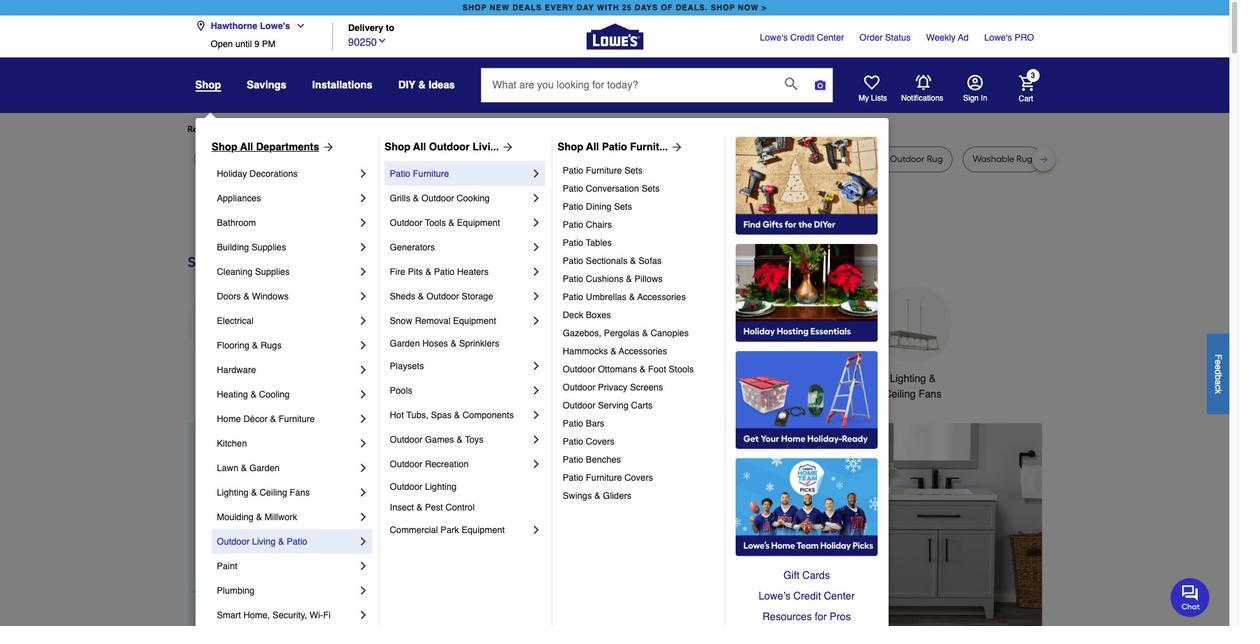 Task type: vqa. For each thing, say whether or not it's contained in the screenshot.
Patio for Patio Furniture Sets
yes



Task type: locate. For each thing, give the bounding box(es) containing it.
0 vertical spatial bathroom
[[217, 218, 256, 228]]

0 horizontal spatial decorations
[[250, 168, 298, 179]]

0 horizontal spatial washable
[[750, 154, 792, 165]]

0 vertical spatial decorations
[[250, 168, 298, 179]]

3 all from the left
[[586, 141, 599, 153]]

0 horizontal spatial arrow right image
[[319, 141, 335, 154]]

pits
[[408, 267, 423, 277]]

2 horizontal spatial arrow right image
[[668, 141, 684, 154]]

1 horizontal spatial tools
[[622, 373, 646, 385]]

all up "furniture"
[[413, 141, 426, 153]]

patio for patio dining sets
[[563, 201, 583, 212]]

2 horizontal spatial all
[[586, 141, 599, 153]]

outdoor up insect
[[390, 482, 423, 492]]

1 horizontal spatial shop
[[711, 3, 735, 12]]

2 arrow right image from the left
[[499, 141, 515, 154]]

1 horizontal spatial kitchen
[[484, 373, 518, 385]]

patio down allen and roth area rug
[[563, 165, 583, 176]]

1 horizontal spatial decorations
[[395, 389, 450, 400]]

up to 40 percent off select vanities. plus, get free local delivery on select vanities. image
[[417, 423, 1042, 626]]

storage
[[462, 291, 493, 301]]

1 horizontal spatial for
[[406, 124, 418, 135]]

shop all patio furnit... link
[[558, 139, 684, 155]]

arrow right image for shop all outdoor livi...
[[499, 141, 515, 154]]

shop up 5x8
[[212, 141, 238, 153]]

sets up patio conversation sets link
[[625, 165, 643, 176]]

furniture down benches
[[586, 473, 622, 483]]

lighting inside the "lighting & ceiling fans"
[[890, 373, 926, 385]]

chevron right image for sheds & outdoor storage
[[530, 290, 543, 303]]

e up d
[[1214, 359, 1224, 364]]

shop up allen and roth area rug
[[558, 141, 584, 153]]

2 horizontal spatial shop
[[558, 141, 584, 153]]

covers down patio benches 'link'
[[625, 473, 653, 483]]

chevron right image for lighting & ceiling fans
[[357, 486, 370, 499]]

0 horizontal spatial bathroom
[[217, 218, 256, 228]]

pm
[[262, 39, 276, 49]]

1 horizontal spatial home
[[816, 373, 844, 385]]

arrow right image
[[319, 141, 335, 154], [499, 141, 515, 154], [668, 141, 684, 154]]

2 allen from the left
[[642, 154, 662, 165]]

0 horizontal spatial for
[[291, 124, 303, 135]]

bathroom
[[217, 218, 256, 228], [694, 373, 739, 385]]

0 horizontal spatial home
[[217, 414, 241, 424]]

for up "furniture"
[[406, 124, 418, 135]]

chevron down image
[[377, 35, 387, 46]]

kitchen inside button
[[484, 373, 518, 385]]

for left pros
[[815, 611, 827, 623]]

rug
[[204, 154, 220, 165], [266, 154, 282, 165], [284, 154, 300, 165], [351, 154, 368, 165], [597, 154, 613, 165], [704, 154, 721, 165], [816, 154, 832, 165], [927, 154, 943, 165], [1017, 154, 1033, 165]]

0 horizontal spatial tools
[[425, 218, 446, 228]]

chevron right image for hardware
[[357, 363, 370, 376]]

appliances down holiday
[[217, 193, 261, 203]]

patio sectionals & sofas link
[[563, 252, 716, 270]]

chevron right image for plumbing
[[357, 584, 370, 597]]

diy
[[398, 79, 416, 91]]

1 vertical spatial decorations
[[395, 389, 450, 400]]

chevron right image for hot tubs, spas & components
[[530, 409, 543, 422]]

0 horizontal spatial lighting
[[217, 487, 249, 498]]

smart home button
[[776, 286, 854, 387]]

0 horizontal spatial kitchen
[[217, 438, 247, 449]]

chevron right image for home décor & furniture
[[357, 412, 370, 425]]

None search field
[[481, 68, 833, 115]]

patio for patio bars
[[563, 418, 583, 429]]

1 shop from the left
[[212, 141, 238, 153]]

1 horizontal spatial shop
[[385, 141, 411, 153]]

f e e d b a c k button
[[1207, 333, 1230, 414]]

2 all from the left
[[413, 141, 426, 153]]

sets down patio furniture sets link
[[642, 183, 660, 194]]

shop down more suggestions for you link
[[385, 141, 411, 153]]

chevron right image for outdoor tools & equipment
[[530, 216, 543, 229]]

home décor & furniture
[[217, 414, 315, 424]]

patio dining sets link
[[563, 198, 716, 216]]

pools
[[390, 385, 413, 396]]

1 horizontal spatial lighting & ceiling fans
[[884, 373, 942, 400]]

0 vertical spatial ceiling
[[884, 389, 916, 400]]

chevron right image for cleaning supplies
[[357, 265, 370, 278]]

shop left the now
[[711, 3, 735, 12]]

chevron right image for outdoor recreation
[[530, 458, 543, 471]]

shop 25 days of deals by category image
[[188, 251, 1042, 273]]

suggestions
[[354, 124, 404, 135]]

all up patio furniture sets
[[586, 141, 599, 153]]

lawn & garden link
[[217, 456, 357, 480]]

1 horizontal spatial area
[[575, 154, 594, 165]]

patio inside 'link'
[[563, 454, 583, 465]]

1 arrow right image from the left
[[319, 141, 335, 154]]

credit for lowe's
[[790, 32, 815, 43]]

chevron right image for moulding & millwork
[[357, 511, 370, 524]]

0 vertical spatial appliances
[[217, 193, 261, 203]]

0 vertical spatial smart
[[786, 373, 814, 385]]

generators
[[390, 242, 435, 252]]

location image
[[195, 21, 206, 31]]

furniture up patio conversation sets on the top of page
[[586, 165, 622, 176]]

chevron down image
[[290, 21, 306, 31]]

for up departments
[[291, 124, 303, 135]]

resources
[[763, 611, 812, 623]]

1 vertical spatial center
[[824, 591, 855, 602]]

2 and from the left
[[665, 154, 681, 165]]

shop for shop all patio furnit...
[[558, 141, 584, 153]]

gazebos, pergolas & canopies
[[563, 328, 689, 338]]

cooking
[[457, 193, 490, 203]]

canopies
[[651, 328, 689, 338]]

0 horizontal spatial covers
[[586, 436, 615, 447]]

1 horizontal spatial you
[[420, 124, 435, 135]]

conversation
[[586, 183, 639, 194]]

supplies up cleaning supplies
[[252, 242, 286, 252]]

lowe's pro
[[984, 32, 1034, 43]]

patio tables link
[[563, 234, 716, 252]]

chevron right image for holiday decorations
[[357, 167, 370, 180]]

patio inside "link"
[[563, 256, 583, 266]]

e up b
[[1214, 364, 1224, 369]]

shop new deals every day with 25 days of deals. shop now > link
[[460, 0, 770, 15]]

1 horizontal spatial and
[[665, 154, 681, 165]]

sets for patio conversation sets
[[642, 183, 660, 194]]

now
[[738, 3, 759, 12]]

1 vertical spatial lighting & ceiling fans
[[217, 487, 310, 498]]

1 horizontal spatial fans
[[919, 389, 942, 400]]

outdoor up patio bars
[[563, 400, 596, 411]]

outdoor down 'hot'
[[390, 434, 423, 445]]

2 roth from the left
[[684, 154, 702, 165]]

lowe's up pm
[[260, 21, 290, 31]]

3 shop from the left
[[558, 141, 584, 153]]

lowe's inside lowe's credit center link
[[760, 32, 788, 43]]

you for recommended searches for you
[[305, 124, 320, 135]]

arrow right image up patio furniture sets link
[[668, 141, 684, 154]]

1 horizontal spatial lighting
[[425, 482, 457, 492]]

appliances up heating
[[201, 373, 252, 385]]

building supplies link
[[217, 235, 357, 259]]

decorations inside button
[[395, 389, 450, 400]]

ceiling inside the "lighting & ceiling fans"
[[884, 389, 916, 400]]

shop button
[[195, 79, 221, 92]]

outdoor tools & equipment up serving
[[582, 373, 656, 400]]

chevron right image for kitchen
[[357, 437, 370, 450]]

patio left bars
[[563, 418, 583, 429]]

kitchen up components at the left bottom of the page
[[484, 373, 518, 385]]

0 horizontal spatial lowe's
[[260, 21, 290, 31]]

accessories down gazebos, pergolas & canopies 'link'
[[619, 346, 667, 356]]

carts
[[631, 400, 653, 411]]

patio left cushions
[[563, 274, 583, 284]]

all down recommended searches for you
[[240, 141, 253, 153]]

0 horizontal spatial roth
[[554, 154, 573, 165]]

holiday hosting essentials. image
[[736, 244, 878, 342]]

patio up patio tables
[[563, 219, 583, 230]]

new
[[490, 3, 510, 12]]

allen and roth rug
[[642, 154, 721, 165]]

b
[[1214, 375, 1224, 380]]

credit up search icon
[[790, 32, 815, 43]]

1 horizontal spatial allen
[[642, 154, 662, 165]]

0 horizontal spatial area
[[330, 154, 349, 165]]

1 horizontal spatial smart
[[786, 373, 814, 385]]

equipment down insect & pest control link
[[462, 525, 505, 535]]

arrow right image down more at left
[[319, 141, 335, 154]]

roth up patio conversation sets link
[[684, 154, 702, 165]]

lawn & garden
[[217, 463, 280, 473]]

chevron right image for pools
[[530, 384, 543, 397]]

patio down the patio chairs
[[563, 238, 583, 248]]

lowe's for lowe's pro
[[984, 32, 1012, 43]]

1 vertical spatial kitchen
[[217, 438, 247, 449]]

to
[[386, 23, 394, 33]]

washable area rug
[[750, 154, 832, 165]]

sheds
[[390, 291, 416, 301]]

1 vertical spatial sets
[[642, 183, 660, 194]]

1 vertical spatial credit
[[794, 591, 821, 602]]

washable for washable rug
[[973, 154, 1015, 165]]

sign
[[963, 94, 979, 103]]

kitchen up the lawn
[[217, 438, 247, 449]]

chevron right image for snow removal equipment
[[530, 314, 543, 327]]

lowe's inside hawthorne lowe's button
[[260, 21, 290, 31]]

1 vertical spatial smart
[[217, 610, 241, 620]]

recreation
[[425, 459, 469, 469]]

patio for patio benches
[[563, 454, 583, 465]]

smart inside button
[[786, 373, 814, 385]]

credit up resources for pros link
[[794, 591, 821, 602]]

furniture for patio furniture covers
[[586, 473, 622, 483]]

lowe's inside the lowe's pro link
[[984, 32, 1012, 43]]

patio down patio covers
[[563, 454, 583, 465]]

lowe's home team holiday picks. image
[[736, 458, 878, 556]]

patio for patio furniture sets
[[563, 165, 583, 176]]

find gifts for the diyer. image
[[736, 137, 878, 235]]

2 shop from the left
[[711, 3, 735, 12]]

accessories
[[637, 292, 686, 302], [619, 346, 667, 356]]

patio up the patio chairs
[[563, 201, 583, 212]]

2 horizontal spatial lowe's
[[984, 32, 1012, 43]]

equipment inside button
[[594, 389, 643, 400]]

generators link
[[390, 235, 530, 259]]

center for lowe's credit center
[[824, 591, 855, 602]]

chevron right image
[[357, 192, 370, 205], [357, 216, 370, 229], [530, 216, 543, 229], [357, 241, 370, 254], [530, 241, 543, 254], [530, 265, 543, 278], [530, 314, 543, 327], [530, 360, 543, 372], [357, 363, 370, 376], [357, 388, 370, 401], [530, 409, 543, 422], [357, 437, 370, 450], [530, 458, 543, 471], [357, 535, 370, 548], [357, 560, 370, 573]]

0 horizontal spatial you
[[305, 124, 320, 135]]

patio up patio dining sets
[[563, 183, 583, 194]]

1 horizontal spatial bathroom
[[694, 373, 739, 385]]

chevron right image for electrical
[[357, 314, 370, 327]]

allen down the furnit...
[[642, 154, 662, 165]]

9 rug from the left
[[1017, 154, 1033, 165]]

cooling
[[259, 389, 290, 400]]

patio down patio tables
[[563, 256, 583, 266]]

1 horizontal spatial outdoor tools & equipment
[[582, 373, 656, 400]]

1 washable from the left
[[750, 154, 792, 165]]

allen for allen and roth rug
[[642, 154, 662, 165]]

patio up deck
[[563, 292, 583, 302]]

1 horizontal spatial garden
[[390, 338, 420, 349]]

1 horizontal spatial covers
[[625, 473, 653, 483]]

chevron right image for fire pits & patio heaters
[[530, 265, 543, 278]]

0 vertical spatial center
[[817, 32, 844, 43]]

patio bars link
[[563, 414, 716, 432]]

supplies up windows
[[255, 267, 290, 277]]

outdoor living & patio link
[[217, 529, 357, 554]]

you up shop all outdoor livi...
[[420, 124, 435, 135]]

patio cushions & pillows link
[[563, 270, 716, 288]]

living
[[252, 536, 276, 547]]

allen right desk
[[513, 154, 533, 165]]

2 vertical spatial sets
[[614, 201, 632, 212]]

lighting inside lighting & ceiling fans link
[[217, 487, 249, 498]]

swings & gliders
[[563, 491, 632, 501]]

& inside 'link'
[[642, 328, 648, 338]]

0 vertical spatial home
[[816, 373, 844, 385]]

0 vertical spatial credit
[[790, 32, 815, 43]]

1 horizontal spatial lowe's
[[760, 32, 788, 43]]

garden down kitchen link
[[250, 463, 280, 473]]

fire pits & patio heaters
[[390, 267, 489, 277]]

bathroom inside button
[[694, 373, 739, 385]]

lowe's home improvement notification center image
[[916, 75, 931, 90]]

arrow right image for shop all departments
[[319, 141, 335, 154]]

shop all patio furnit...
[[558, 141, 668, 153]]

tools inside button
[[622, 373, 646, 385]]

lighting & ceiling fans inside lighting & ceiling fans link
[[217, 487, 310, 498]]

chevron right image for patio furniture
[[530, 167, 543, 180]]

chevron right image
[[357, 167, 370, 180], [530, 167, 543, 180], [530, 192, 543, 205], [357, 265, 370, 278], [357, 290, 370, 303], [530, 290, 543, 303], [357, 314, 370, 327], [357, 339, 370, 352], [530, 384, 543, 397], [357, 412, 370, 425], [530, 433, 543, 446], [357, 462, 370, 474], [357, 486, 370, 499], [357, 511, 370, 524], [530, 524, 543, 536], [357, 584, 370, 597], [357, 609, 370, 622]]

outdoor up outdoor serving carts
[[582, 373, 619, 385]]

outdoor serving carts link
[[563, 396, 716, 414]]

0 horizontal spatial and
[[535, 154, 552, 165]]

1 horizontal spatial washable
[[973, 154, 1015, 165]]

arrow right image inside the 'shop all outdoor livi...' link
[[499, 141, 515, 154]]

bathroom right stools
[[694, 373, 739, 385]]

kitchen for kitchen faucets
[[484, 373, 518, 385]]

1 allen from the left
[[513, 154, 533, 165]]

1 vertical spatial appliances
[[201, 373, 252, 385]]

1 vertical spatial bathroom
[[694, 373, 739, 385]]

outdoor up "snow removal equipment"
[[427, 291, 459, 301]]

0 horizontal spatial allen
[[513, 154, 533, 165]]

patio for patio covers
[[563, 436, 583, 447]]

patio furniture sets link
[[563, 161, 716, 179]]

notifications
[[901, 93, 944, 103]]

1 vertical spatial garden
[[250, 463, 280, 473]]

sets down conversation on the top of the page
[[614, 201, 632, 212]]

outdoor up outdoor lighting
[[390, 459, 423, 469]]

screens
[[630, 382, 663, 392]]

chevron right image for heating & cooling
[[357, 388, 370, 401]]

equipment
[[457, 218, 500, 228], [453, 316, 496, 326], [594, 389, 643, 400], [462, 525, 505, 535]]

0 horizontal spatial shop
[[463, 3, 487, 12]]

0 horizontal spatial all
[[240, 141, 253, 153]]

lighting & ceiling fans
[[884, 373, 942, 400], [217, 487, 310, 498]]

25
[[622, 3, 632, 12]]

patio for patio umbrellas & accessories
[[563, 292, 583, 302]]

and for allen and roth area rug
[[535, 154, 552, 165]]

decorations inside 'link'
[[250, 168, 298, 179]]

chevron right image for playsets
[[530, 360, 543, 372]]

outdoor down moulding
[[217, 536, 250, 547]]

0 vertical spatial lighting & ceiling fans
[[884, 373, 942, 400]]

1 roth from the left
[[554, 154, 573, 165]]

appliances inside button
[[201, 373, 252, 385]]

my lists
[[859, 94, 887, 103]]

arrow right image inside shop all departments link
[[319, 141, 335, 154]]

equipment up serving
[[594, 389, 643, 400]]

2 horizontal spatial area
[[794, 154, 813, 165]]

pest
[[425, 502, 443, 513]]

outdoor games & toys
[[390, 434, 484, 445]]

fans
[[919, 389, 942, 400], [290, 487, 310, 498]]

outdoor tools & equipment down grills & outdoor cooking
[[390, 218, 500, 228]]

0 vertical spatial supplies
[[252, 242, 286, 252]]

outdoor left privacy
[[563, 382, 596, 392]]

recommended searches for you
[[188, 124, 320, 135]]

furniture down heating & cooling link
[[279, 414, 315, 424]]

flooring
[[217, 340, 250, 351]]

accessories down "pillows"
[[637, 292, 686, 302]]

garden up playsets
[[390, 338, 420, 349]]

tubs,
[[406, 410, 429, 420]]

0 horizontal spatial garden
[[250, 463, 280, 473]]

hot tubs, spas & components
[[390, 410, 514, 420]]

patio for patio cushions & pillows
[[563, 274, 583, 284]]

shop
[[463, 3, 487, 12], [711, 3, 735, 12]]

lowe's left "pro" at the top right
[[984, 32, 1012, 43]]

lowe's credit center link
[[760, 31, 844, 44]]

gift
[[784, 570, 800, 582]]

delivery
[[348, 23, 383, 33]]

doors
[[217, 291, 241, 301]]

1 horizontal spatial all
[[413, 141, 426, 153]]

0 vertical spatial kitchen
[[484, 373, 518, 385]]

1 all from the left
[[240, 141, 253, 153]]

area rug
[[330, 154, 368, 165]]

1 you from the left
[[305, 124, 320, 135]]

roth for rug
[[684, 154, 702, 165]]

lighting & ceiling fans inside lighting & ceiling fans button
[[884, 373, 942, 400]]

outdoor inside button
[[582, 373, 619, 385]]

0 horizontal spatial shop
[[212, 141, 238, 153]]

lowe's home improvement lists image
[[864, 75, 880, 90]]

flooring & rugs
[[217, 340, 282, 351]]

outdoor down patio furniture
[[422, 193, 454, 203]]

patio down patio bars
[[563, 436, 583, 447]]

you left more at left
[[305, 124, 320, 135]]

lowe's
[[260, 21, 290, 31], [760, 32, 788, 43], [984, 32, 1012, 43]]

roth up patio furniture sets
[[554, 154, 573, 165]]

chevron right image for outdoor games & toys
[[530, 433, 543, 446]]

0 horizontal spatial fans
[[290, 487, 310, 498]]

gliders
[[603, 491, 632, 501]]

arrow right image inside the shop all patio furnit... link
[[668, 141, 684, 154]]

chevron right image for bathroom
[[357, 216, 370, 229]]

chevron right image for paint
[[357, 560, 370, 573]]

lowe's down >
[[760, 32, 788, 43]]

0 horizontal spatial ceiling
[[260, 487, 287, 498]]

1 horizontal spatial ceiling
[[884, 389, 916, 400]]

chevron right image for appliances
[[357, 192, 370, 205]]

0 horizontal spatial lighting & ceiling fans
[[217, 487, 310, 498]]

2 shop from the left
[[385, 141, 411, 153]]

1 horizontal spatial roth
[[684, 154, 702, 165]]

patio up swings
[[563, 473, 583, 483]]

weekly ad
[[926, 32, 969, 43]]

2 horizontal spatial lighting
[[890, 373, 926, 385]]

moulding & millwork link
[[217, 505, 357, 529]]

arrow right image right desk
[[499, 141, 515, 154]]

2 washable from the left
[[973, 154, 1015, 165]]

patio down "furniture"
[[390, 168, 411, 179]]

0 vertical spatial sets
[[625, 165, 643, 176]]

of
[[661, 3, 673, 12]]

1 rug from the left
[[204, 154, 220, 165]]

decorations down rug rug
[[250, 168, 298, 179]]

1 area from the left
[[330, 154, 349, 165]]

bathroom up building
[[217, 218, 256, 228]]

center up pros
[[824, 591, 855, 602]]

outdoor living & patio
[[217, 536, 307, 547]]

fans inside lighting & ceiling fans link
[[290, 487, 310, 498]]

furniture for patio furniture sets
[[586, 165, 622, 176]]

credit for lowe's
[[794, 591, 821, 602]]

2 you from the left
[[420, 124, 435, 135]]

covers up benches
[[586, 436, 615, 447]]

3 arrow right image from the left
[[668, 141, 684, 154]]

chairs
[[586, 219, 612, 230]]

and
[[535, 154, 552, 165], [665, 154, 681, 165]]

1 vertical spatial fans
[[290, 487, 310, 498]]

patio down moulding & millwork link
[[287, 536, 307, 547]]

outdoor down "hammocks"
[[563, 364, 596, 374]]

1 and from the left
[[535, 154, 552, 165]]

chevron right image for generators
[[530, 241, 543, 254]]

center left order
[[817, 32, 844, 43]]

furniture down "furniture"
[[413, 168, 449, 179]]

electrical link
[[217, 309, 357, 333]]

smart
[[786, 373, 814, 385], [217, 610, 241, 620]]

shop left new
[[463, 3, 487, 12]]

outdoor
[[429, 141, 470, 153], [422, 193, 454, 203], [390, 218, 423, 228], [427, 291, 459, 301], [563, 364, 596, 374], [582, 373, 619, 385], [563, 382, 596, 392], [563, 400, 596, 411], [390, 434, 423, 445], [390, 459, 423, 469], [390, 482, 423, 492], [217, 536, 250, 547]]

0 vertical spatial accessories
[[637, 292, 686, 302]]

0 horizontal spatial smart
[[217, 610, 241, 620]]

1 vertical spatial outdoor tools & equipment
[[582, 373, 656, 400]]

0 vertical spatial fans
[[919, 389, 942, 400]]

1 vertical spatial supplies
[[255, 267, 290, 277]]

outdoor serving carts
[[563, 400, 653, 411]]

all for departments
[[240, 141, 253, 153]]

ottomans
[[598, 364, 637, 374]]

decorations down christmas
[[395, 389, 450, 400]]

serving
[[598, 400, 629, 411]]

0 vertical spatial tools
[[425, 218, 446, 228]]

gazebos,
[[563, 328, 602, 338]]

0 horizontal spatial outdoor tools & equipment
[[390, 218, 500, 228]]

boxes
[[586, 310, 611, 320]]

search image
[[785, 77, 798, 90]]

1 vertical spatial tools
[[622, 373, 646, 385]]

1 horizontal spatial arrow right image
[[499, 141, 515, 154]]



Task type: describe. For each thing, give the bounding box(es) containing it.
lowe's home improvement logo image
[[586, 8, 643, 65]]

25 days of deals. don't miss deals every day. same-day delivery on in-stock orders placed by 2 p m. image
[[188, 423, 396, 626]]

90250
[[348, 37, 377, 48]]

garden hoses & sprinklers link
[[390, 333, 543, 354]]

furniture for patio furniture
[[413, 168, 449, 179]]

electrical
[[217, 316, 254, 326]]

equipment up "sprinklers"
[[453, 316, 496, 326]]

lighting & ceiling fans link
[[217, 480, 357, 505]]

for for suggestions
[[406, 124, 418, 135]]

sheds & outdoor storage link
[[390, 284, 530, 309]]

lowe's wishes you and your family a happy hanukkah. image
[[188, 206, 1042, 238]]

patio down recommended searches for you heading
[[602, 141, 627, 153]]

installations button
[[312, 74, 373, 97]]

resources for pros link
[[736, 607, 878, 626]]

patio dining sets
[[563, 201, 632, 212]]

sectionals
[[586, 256, 628, 266]]

chat invite button image
[[1171, 577, 1210, 617]]

lowe's pro link
[[984, 31, 1034, 44]]

sets for patio dining sets
[[614, 201, 632, 212]]

livi...
[[473, 141, 499, 153]]

1 vertical spatial ceiling
[[260, 487, 287, 498]]

pergolas
[[604, 328, 640, 338]]

pros
[[830, 611, 851, 623]]

paint
[[217, 561, 238, 571]]

plumbing link
[[217, 578, 357, 603]]

sheds & outdoor storage
[[390, 291, 493, 301]]

chevron right image for flooring & rugs
[[357, 339, 370, 352]]

arrow right image for shop all patio furnit...
[[668, 141, 684, 154]]

christmas decorations button
[[384, 286, 461, 402]]

chevron right image for grills & outdoor cooking
[[530, 192, 543, 205]]

8 rug from the left
[[927, 154, 943, 165]]

patio for patio chairs
[[563, 219, 583, 230]]

order status link
[[860, 31, 911, 44]]

lighting & ceiling fans button
[[874, 286, 952, 402]]

commercial
[[390, 525, 438, 535]]

supplies for building supplies
[[252, 242, 286, 252]]

sprinklers
[[459, 338, 499, 349]]

flooring & rugs link
[[217, 333, 357, 358]]

gazebos, pergolas & canopies link
[[563, 324, 716, 342]]

roth for area
[[554, 154, 573, 165]]

open
[[211, 39, 233, 49]]

k
[[1214, 389, 1224, 394]]

camera image
[[814, 79, 827, 92]]

sets for patio furniture sets
[[625, 165, 643, 176]]

all for outdoor
[[413, 141, 426, 153]]

patio for patio tables
[[563, 238, 583, 248]]

hawthorne lowe's
[[211, 21, 290, 31]]

chevron right image for commercial park equipment
[[530, 524, 543, 536]]

cart
[[1019, 94, 1034, 103]]

heating & cooling link
[[217, 382, 357, 407]]

status
[[885, 32, 911, 43]]

patio for patio conversation sets
[[563, 183, 583, 194]]

1 e from the top
[[1214, 359, 1224, 364]]

a
[[1214, 380, 1224, 385]]

patio chairs
[[563, 219, 612, 230]]

home,
[[244, 610, 270, 620]]

stools
[[669, 364, 694, 374]]

patio for patio furniture
[[390, 168, 411, 179]]

cushions
[[586, 274, 624, 284]]

decorations for holiday
[[250, 168, 298, 179]]

and for allen and roth rug
[[665, 154, 681, 165]]

bars
[[586, 418, 605, 429]]

shop all outdoor livi...
[[385, 141, 499, 153]]

hawthorne lowe's button
[[195, 13, 311, 39]]

outdoor up desk
[[429, 141, 470, 153]]

center for lowe's credit center
[[817, 32, 844, 43]]

0 vertical spatial covers
[[586, 436, 615, 447]]

heating & cooling
[[217, 389, 290, 400]]

90250 button
[[348, 33, 387, 50]]

3 rug from the left
[[284, 154, 300, 165]]

get your home holiday-ready. image
[[736, 351, 878, 449]]

smart home, security, wi-fi
[[217, 610, 331, 620]]

chevron right image for smart home, security, wi-fi
[[357, 609, 370, 622]]

recommended searches for you heading
[[188, 123, 1042, 136]]

building supplies
[[217, 242, 286, 252]]

cards
[[803, 570, 830, 582]]

2 horizontal spatial for
[[815, 611, 827, 623]]

outdoor ottomans & foot stools
[[563, 364, 694, 374]]

Search Query text field
[[482, 68, 775, 102]]

benches
[[586, 454, 621, 465]]

commercial park equipment
[[390, 525, 505, 535]]

chevron right image for doors & windows
[[357, 290, 370, 303]]

searches
[[252, 124, 289, 135]]

washable rug
[[973, 154, 1033, 165]]

more suggestions for you
[[330, 124, 435, 135]]

commercial park equipment link
[[390, 518, 530, 542]]

supplies for cleaning supplies
[[255, 267, 290, 277]]

lowe's home improvement cart image
[[1019, 75, 1034, 91]]

deck
[[563, 310, 583, 320]]

grills
[[390, 193, 410, 203]]

you for more suggestions for you
[[420, 124, 435, 135]]

open until 9 pm
[[211, 39, 276, 49]]

shop for shop all outdoor livi...
[[385, 141, 411, 153]]

allen for allen and roth area rug
[[513, 154, 533, 165]]

ideas
[[429, 79, 455, 91]]

shop for shop all departments
[[212, 141, 238, 153]]

patio up sheds & outdoor storage
[[434, 267, 455, 277]]

5 rug from the left
[[597, 154, 613, 165]]

outdoor down the grills
[[390, 218, 423, 228]]

4 rug from the left
[[351, 154, 368, 165]]

delivery to
[[348, 23, 394, 33]]

0 vertical spatial garden
[[390, 338, 420, 349]]

order
[[860, 32, 883, 43]]

lowe's home improvement account image
[[967, 75, 983, 90]]

lowe's for lowe's credit center
[[760, 32, 788, 43]]

christmas decorations
[[395, 373, 450, 400]]

diy & ideas
[[398, 79, 455, 91]]

f e e d b a c k
[[1214, 354, 1224, 394]]

snow
[[390, 316, 413, 326]]

patio for patio sectionals & sofas
[[563, 256, 583, 266]]

security,
[[273, 610, 307, 620]]

diy & ideas button
[[398, 74, 455, 97]]

outdoor inside "link"
[[390, 434, 423, 445]]

2 rug from the left
[[266, 154, 282, 165]]

arrow left image
[[428, 536, 441, 549]]

1 vertical spatial covers
[[625, 473, 653, 483]]

rug rug
[[266, 154, 300, 165]]

outdoor tools & equipment inside button
[[582, 373, 656, 400]]

smart home
[[786, 373, 844, 385]]

1 shop from the left
[[463, 3, 487, 12]]

holiday decorations
[[217, 168, 298, 179]]

chevron right image for outdoor living & patio
[[357, 535, 370, 548]]

lighting inside outdoor lighting link
[[425, 482, 457, 492]]

kitchen faucets
[[484, 373, 558, 385]]

0 vertical spatial outdoor tools & equipment
[[390, 218, 500, 228]]

weekly
[[926, 32, 956, 43]]

3
[[1031, 71, 1035, 80]]

swings
[[563, 491, 592, 501]]

fans inside the "lighting & ceiling fans"
[[919, 389, 942, 400]]

grills & outdoor cooking
[[390, 193, 490, 203]]

patio for patio furniture covers
[[563, 473, 583, 483]]

heating
[[217, 389, 248, 400]]

& inside the "lighting & ceiling fans"
[[929, 373, 936, 385]]

swings & gliders link
[[563, 487, 716, 505]]

patio umbrellas & accessories
[[563, 292, 686, 302]]

7 rug from the left
[[816, 154, 832, 165]]

for for searches
[[291, 124, 303, 135]]

patio covers
[[563, 436, 615, 447]]

c
[[1214, 385, 1224, 389]]

1 vertical spatial accessories
[[619, 346, 667, 356]]

décor
[[244, 414, 268, 424]]

chevron right image for lawn & garden
[[357, 462, 370, 474]]

all for patio
[[586, 141, 599, 153]]

pro
[[1015, 32, 1034, 43]]

until
[[235, 39, 252, 49]]

sofas
[[639, 256, 662, 266]]

patio furniture
[[390, 168, 449, 179]]

chevron right image for building supplies
[[357, 241, 370, 254]]

washable for washable area rug
[[750, 154, 792, 165]]

hot
[[390, 410, 404, 420]]

6 rug from the left
[[704, 154, 721, 165]]

3 area from the left
[[794, 154, 813, 165]]

resources for pros
[[763, 611, 851, 623]]

scroll to item #4 image
[[757, 624, 790, 626]]

equipment down the cooking
[[457, 218, 500, 228]]

arrow right image
[[1018, 536, 1031, 549]]

1 vertical spatial home
[[217, 414, 241, 424]]

smart for smart home
[[786, 373, 814, 385]]

sign in
[[963, 94, 988, 103]]

decorations for christmas
[[395, 389, 450, 400]]

patio cushions & pillows
[[563, 274, 663, 284]]

home inside button
[[816, 373, 844, 385]]

smart for smart home, security, wi-fi
[[217, 610, 241, 620]]

toys
[[465, 434, 484, 445]]

2 area from the left
[[575, 154, 594, 165]]

kitchen for kitchen
[[217, 438, 247, 449]]

2 e from the top
[[1214, 364, 1224, 369]]

patio furniture covers
[[563, 473, 653, 483]]

my
[[859, 94, 869, 103]]



